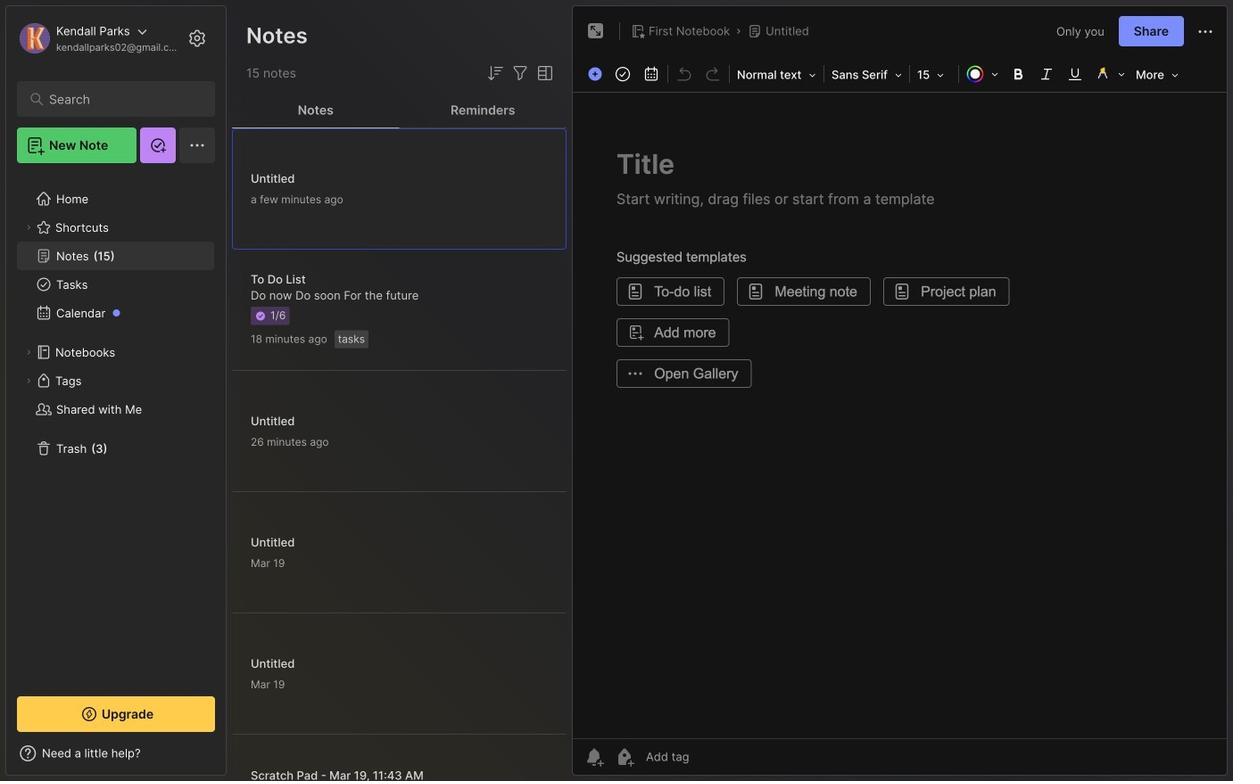 Task type: describe. For each thing, give the bounding box(es) containing it.
bold image
[[1006, 62, 1031, 87]]

settings image
[[186, 28, 208, 49]]

add filters image
[[509, 62, 531, 84]]

View options field
[[531, 62, 556, 84]]

Add filters field
[[509, 62, 531, 84]]

task image
[[610, 62, 635, 87]]

Heading level field
[[732, 62, 822, 87]]

none search field inside main element
[[49, 88, 191, 110]]

calendar event image
[[639, 62, 664, 87]]

expand notebooks image
[[23, 347, 34, 358]]

Font size field
[[912, 62, 956, 87]]

Highlight field
[[1089, 62, 1130, 87]]

add a reminder image
[[584, 747, 605, 768]]

main element
[[0, 0, 232, 782]]

WHAT'S NEW field
[[6, 740, 226, 768]]



Task type: locate. For each thing, give the bounding box(es) containing it.
Insert field
[[584, 62, 608, 86]]

tree inside main element
[[6, 174, 226, 681]]

underline image
[[1063, 62, 1088, 87]]

None search field
[[49, 88, 191, 110]]

tree
[[6, 174, 226, 681]]

tab list
[[232, 93, 567, 128]]

italic image
[[1034, 62, 1059, 87]]

Account field
[[17, 21, 182, 56]]

expand tags image
[[23, 376, 34, 386]]

click to collapse image
[[225, 749, 239, 770]]

Note Editor text field
[[573, 92, 1227, 739]]

note window element
[[572, 5, 1228, 781]]

expand note image
[[585, 21, 607, 42]]

Search text field
[[49, 91, 191, 108]]

More actions field
[[1195, 20, 1216, 42]]

add tag image
[[614, 747, 635, 768]]

more actions image
[[1195, 21, 1216, 42]]

Font family field
[[826, 62, 907, 87]]

Add tag field
[[644, 749, 778, 765]]

Font color field
[[961, 62, 1004, 87]]

Sort options field
[[484, 62, 506, 84]]

More field
[[1130, 62, 1184, 87]]



Task type: vqa. For each thing, say whether or not it's contained in the screenshot.
Spreadsheets
no



